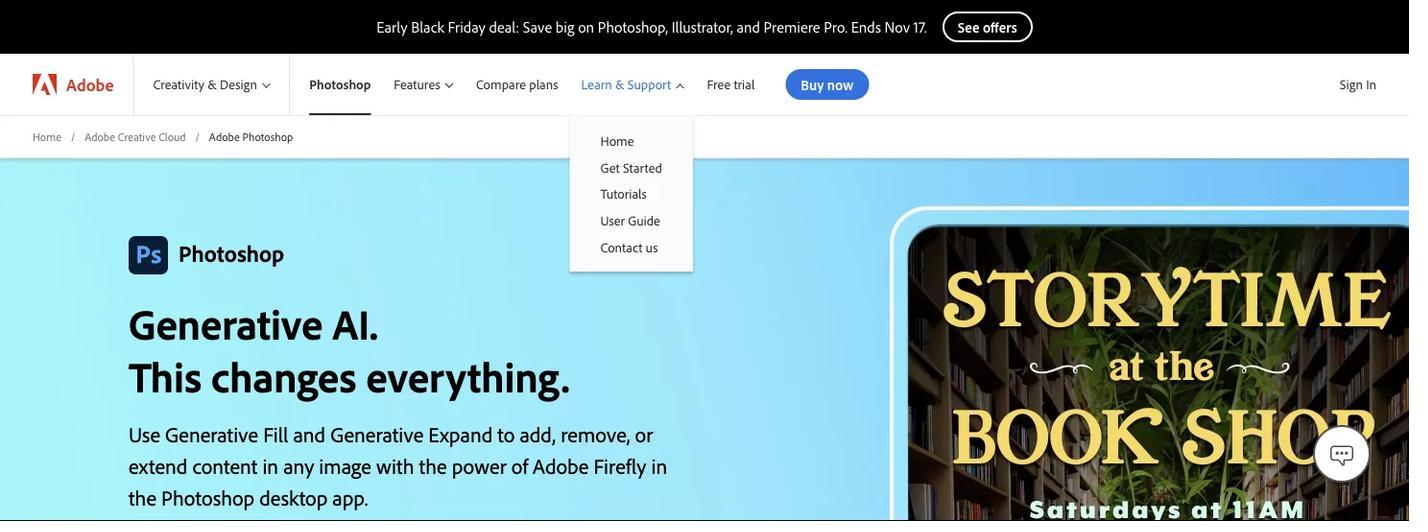 Task type: vqa. For each thing, say whether or not it's contained in the screenshot.
want
no



Task type: locate. For each thing, give the bounding box(es) containing it.
features
[[394, 76, 440, 93]]

remove,
[[561, 421, 630, 448]]

in
[[263, 453, 279, 479], [651, 453, 668, 479]]

the right with
[[419, 453, 447, 479]]

adobe down add,
[[533, 453, 589, 479]]

& right learn
[[616, 76, 625, 93]]

generative ai. this changes everything.
[[129, 297, 570, 403]]

and left the premiere
[[737, 17, 760, 36]]

adobe up adobe creative cloud
[[66, 73, 114, 95]]

and
[[737, 17, 760, 36], [293, 421, 326, 448]]

adobe right cloud
[[209, 129, 240, 144]]

adobe for adobe creative cloud
[[85, 129, 115, 144]]

sign in button
[[1336, 68, 1381, 101]]

photoshop,
[[598, 17, 668, 36]]

or
[[635, 421, 653, 448]]

0 horizontal spatial home link
[[33, 129, 61, 145]]

home link
[[570, 128, 693, 154], [33, 129, 61, 145]]

creativity & design
[[153, 76, 257, 93]]

the
[[419, 453, 447, 479], [129, 484, 157, 511]]

0 horizontal spatial home
[[33, 129, 61, 144]]

group
[[570, 115, 693, 272]]

generative
[[129, 297, 323, 350], [165, 421, 258, 448], [330, 421, 424, 448]]

user
[[601, 212, 625, 229]]

1 vertical spatial the
[[129, 484, 157, 511]]

1 horizontal spatial &
[[616, 76, 625, 93]]

0 horizontal spatial &
[[208, 76, 217, 93]]

content
[[192, 453, 258, 479]]

home link up get started
[[570, 128, 693, 154]]

friday
[[448, 17, 486, 36]]

1 horizontal spatial in
[[651, 453, 668, 479]]

this
[[129, 350, 202, 403]]

1 horizontal spatial and
[[737, 17, 760, 36]]

expand
[[429, 421, 493, 448]]

adobe left 'creative'
[[85, 129, 115, 144]]

compare
[[476, 76, 526, 93]]

creativity
[[153, 76, 205, 93]]

& for learn
[[616, 76, 625, 93]]

2 & from the left
[[616, 76, 625, 93]]

group containing home
[[570, 115, 693, 272]]

power
[[452, 453, 507, 479]]

plans
[[529, 76, 558, 93]]

adobe
[[66, 73, 114, 95], [85, 129, 115, 144], [209, 129, 240, 144], [533, 453, 589, 479]]

0 horizontal spatial and
[[293, 421, 326, 448]]

photoshop
[[309, 76, 371, 93], [242, 129, 293, 144], [179, 238, 284, 268], [161, 484, 255, 511]]

home link down adobe link
[[33, 129, 61, 145]]

get started
[[601, 159, 662, 176]]

and inside use generative fill and generative expand to add, remove, or extend content in any image with the power of adobe firefly in the photoshop desktop app.
[[293, 421, 326, 448]]

1 horizontal spatial home
[[601, 133, 634, 149]]

& left "design"
[[208, 76, 217, 93]]

in left any
[[263, 453, 279, 479]]

1 vertical spatial and
[[293, 421, 326, 448]]

0 horizontal spatial in
[[263, 453, 279, 479]]

compare plans
[[476, 76, 558, 93]]

&
[[208, 76, 217, 93], [616, 76, 625, 93]]

0 vertical spatial the
[[419, 453, 447, 479]]

started
[[623, 159, 662, 176]]

premiere
[[764, 17, 821, 36]]

the down extend on the left bottom
[[129, 484, 157, 511]]

home
[[33, 129, 61, 144], [601, 133, 634, 149]]

extend
[[129, 453, 188, 479]]

1 horizontal spatial the
[[419, 453, 447, 479]]

sign
[[1340, 76, 1363, 93]]

firefly
[[594, 453, 647, 479]]

1 horizontal spatial home link
[[570, 128, 693, 154]]

ends
[[851, 17, 881, 36]]

free trial
[[707, 76, 755, 93]]

deal:
[[489, 17, 519, 36]]

learn & support
[[581, 76, 671, 93]]

user guide link
[[570, 207, 693, 234]]

any
[[283, 453, 314, 479]]

get started link
[[570, 154, 693, 181]]

in down or
[[651, 453, 668, 479]]

nov
[[885, 17, 910, 36]]

adobe for adobe photoshop
[[209, 129, 240, 144]]

ai.
[[333, 297, 378, 350]]

tutorials link
[[570, 181, 693, 207]]

adobe creative cloud
[[85, 129, 186, 144]]

1 & from the left
[[208, 76, 217, 93]]

adobe photoshop
[[209, 129, 293, 144]]

contact us
[[601, 238, 658, 255]]

17.
[[914, 17, 927, 36]]

learn
[[581, 76, 612, 93]]

of
[[512, 453, 528, 479]]

pro.
[[824, 17, 848, 36]]

home down adobe link
[[33, 129, 61, 144]]

photoshop inside use generative fill and generative expand to add, remove, or extend content in any image with the power of adobe firefly in the photoshop desktop app.
[[161, 484, 255, 511]]

creativity & design button
[[134, 54, 289, 115]]

0 vertical spatial and
[[737, 17, 760, 36]]

and up any
[[293, 421, 326, 448]]

home up get
[[601, 133, 634, 149]]

us
[[646, 238, 658, 255]]



Task type: describe. For each thing, give the bounding box(es) containing it.
guide
[[628, 212, 660, 229]]

in
[[1367, 76, 1377, 93]]

illustrator,
[[672, 17, 733, 36]]

2 in from the left
[[651, 453, 668, 479]]

app.
[[333, 484, 368, 511]]

user guide
[[601, 212, 660, 229]]

early
[[377, 17, 408, 36]]

home inside "link"
[[601, 133, 634, 149]]

0 horizontal spatial the
[[129, 484, 157, 511]]

support
[[628, 76, 671, 93]]

add,
[[520, 421, 556, 448]]

learn & support button
[[570, 54, 696, 115]]

use generative fill and generative expand to add, remove, or extend content in any image with the power of adobe firefly in the photoshop desktop app.
[[129, 421, 668, 511]]

early black friday deal: save big on photoshop, illustrator, and premiere pro. ends nov 17.
[[377, 17, 927, 36]]

changes
[[211, 350, 357, 403]]

save
[[523, 17, 552, 36]]

1 in from the left
[[263, 453, 279, 479]]

with
[[376, 453, 414, 479]]

on
[[578, 17, 595, 36]]

design
[[220, 76, 257, 93]]

adobe for adobe
[[66, 73, 114, 95]]

adobe creative cloud link
[[85, 129, 186, 145]]

everything.
[[366, 350, 570, 403]]

cloud
[[159, 129, 186, 144]]

black
[[411, 17, 444, 36]]

& for creativity
[[208, 76, 217, 93]]

free
[[707, 76, 731, 93]]

contact us link
[[570, 234, 693, 260]]

features button
[[383, 54, 465, 115]]

adobe link
[[13, 54, 133, 115]]

free trial link
[[696, 54, 767, 115]]

sign in
[[1340, 76, 1377, 93]]

fill
[[263, 421, 288, 448]]

desktop
[[259, 484, 328, 511]]

tutorials
[[601, 186, 647, 202]]

big
[[556, 17, 575, 36]]

generative inside generative ai. this changes everything.
[[129, 297, 323, 350]]

trial
[[734, 76, 755, 93]]

contact
[[601, 238, 643, 255]]

home link for get started link
[[570, 128, 693, 154]]

use
[[129, 421, 160, 448]]

adobe inside use generative fill and generative expand to add, remove, or extend content in any image with the power of adobe firefly in the photoshop desktop app.
[[533, 453, 589, 479]]

photoshop link
[[290, 54, 383, 115]]

get
[[601, 159, 620, 176]]

compare plans link
[[465, 54, 570, 115]]

creative
[[118, 129, 156, 144]]

home link for adobe creative cloud link
[[33, 129, 61, 145]]

to
[[498, 421, 515, 448]]

image
[[319, 453, 372, 479]]



